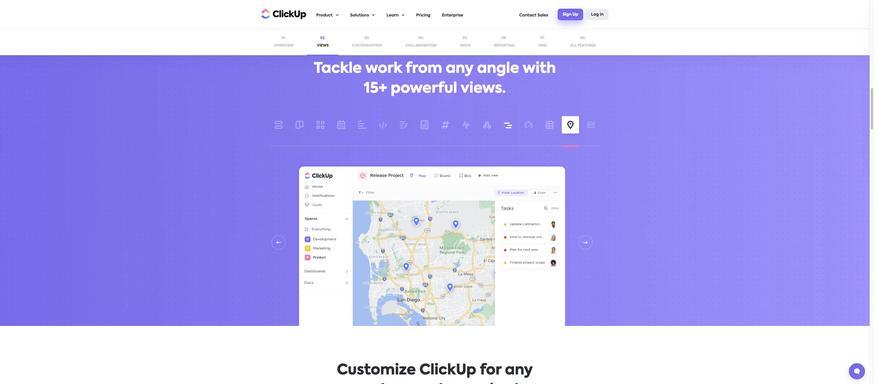 Task type: vqa. For each thing, say whether or not it's contained in the screenshot.
"list" containing Product
yes



Task type: describe. For each thing, give the bounding box(es) containing it.
from
[[406, 62, 442, 76]]

map view image
[[293, 161, 571, 350]]

customization
[[352, 44, 382, 47]]

02.
[[320, 36, 326, 40]]

07.
[[540, 36, 545, 40]]

all features
[[570, 44, 596, 47]]

03.
[[365, 36, 370, 40]]

pricing link
[[416, 0, 431, 29]]

features
[[578, 44, 596, 47]]

views
[[317, 44, 329, 47]]

views.
[[461, 82, 506, 96]]

nested subtasks & checklists image
[[470, 0, 600, 4]]

work
[[365, 62, 402, 76]]

overview
[[274, 44, 294, 47]]

in
[[600, 12, 604, 16]]

all
[[570, 44, 577, 47]]

log
[[591, 12, 599, 16]]

reporting
[[494, 44, 515, 47]]

collaboration
[[406, 44, 437, 47]]

enterprise link
[[442, 0, 463, 29]]

product
[[316, 13, 333, 17]]

table view image
[[293, 161, 571, 350]]

customize         clickup for any
[[337, 364, 533, 378]]

sign up
[[563, 12, 579, 16]]

any for from
[[446, 62, 474, 76]]

learn button
[[387, 0, 405, 29]]

sales
[[538, 13, 549, 17]]

06.
[[502, 36, 507, 40]]



Task type: locate. For each thing, give the bounding box(es) containing it.
1 horizontal spatial any
[[505, 364, 533, 378]]

01.
[[282, 36, 286, 40]]

15+ powerful views.
[[364, 82, 506, 96]]

1 vertical spatial any
[[505, 364, 533, 378]]

solutions button
[[350, 0, 375, 29]]

log in link
[[586, 9, 609, 20]]

learn
[[387, 13, 399, 17]]

list containing product
[[316, 0, 519, 29]]

enterprise
[[442, 13, 463, 17]]

doc image
[[293, 161, 571, 354]]

log in
[[591, 12, 604, 16]]

up
[[573, 12, 579, 16]]

any down docs
[[446, 62, 474, 76]]

0 vertical spatial any
[[446, 62, 474, 76]]

time
[[538, 44, 547, 47]]

05.
[[463, 36, 468, 40]]

any for for
[[505, 364, 533, 378]]

any
[[446, 62, 474, 76], [505, 364, 533, 378]]

main navigation element
[[316, 0, 609, 29]]

powerful
[[391, 82, 457, 96]]

tackle
[[314, 62, 362, 76]]

clickup
[[420, 364, 476, 378]]

contact
[[519, 13, 537, 17]]

docs
[[460, 44, 471, 47]]

pricing
[[416, 13, 431, 17]]

08.
[[580, 36, 586, 40]]

contact sales link
[[519, 0, 549, 29]]

sign up button
[[558, 9, 583, 20]]

for
[[480, 364, 502, 378]]

solutions
[[350, 13, 369, 17]]

with
[[523, 62, 556, 76]]

product button
[[316, 0, 339, 29]]

0 horizontal spatial any
[[446, 62, 474, 76]]

customize
[[337, 364, 416, 378]]

any right 'for'
[[505, 364, 533, 378]]

contact sales
[[519, 13, 549, 17]]

angle
[[477, 62, 520, 76]]

sign
[[563, 12, 572, 16]]

list
[[316, 0, 519, 29]]

15+
[[364, 82, 387, 96]]

tackle work from any angle with
[[314, 62, 556, 76]]

04.
[[419, 36, 424, 40]]



